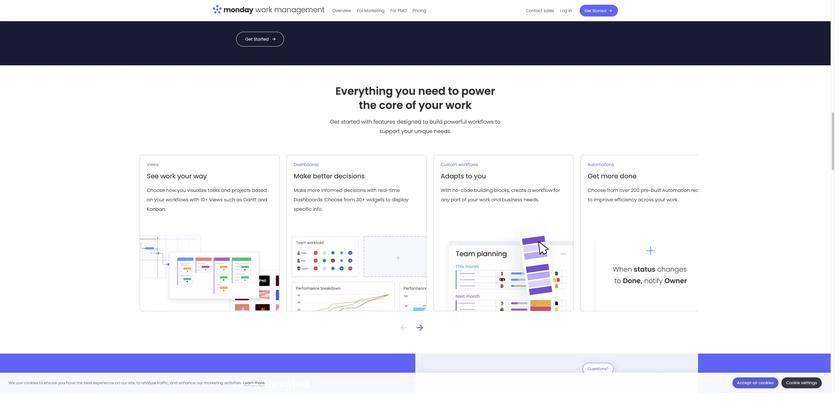 Task type: vqa. For each thing, say whether or not it's contained in the screenshot.
See Work Your Way on the top left
yes



Task type: locate. For each thing, give the bounding box(es) containing it.
choose down informed
[[325, 197, 343, 203]]

you inside choose how you visualize tasks and projects based on your workflows with 10+ views such as gantt and kanban.
[[177, 187, 186, 194]]

unique
[[415, 128, 433, 135]]

0 horizontal spatial cookies
[[24, 380, 38, 386]]

0 horizontal spatial the
[[77, 380, 83, 386]]

with right started
[[361, 118, 372, 126]]

you left need
[[396, 84, 416, 99]]

choose up improve
[[588, 187, 606, 194]]

work
[[446, 98, 472, 113], [161, 172, 176, 181], [480, 197, 490, 203]]

to inside 'everything you need to power the core of your work'
[[448, 84, 459, 99]]

pricing link
[[410, 6, 430, 15]]

views up see
[[147, 162, 159, 168]]

1 horizontal spatial for
[[391, 8, 397, 14]]

views inside choose how you visualize tasks and projects based on your workflows with 10+ views such as gantt and kanban.
[[209, 197, 223, 203]]

for marketing
[[357, 8, 385, 14]]

your up 'kanban.' at the left of the page
[[154, 197, 165, 203]]

choose inside choose from over 200 pre-built automation recipes to improve efficiency across your work.
[[588, 187, 606, 194]]

our right enhance at the left bottom
[[197, 380, 203, 386]]

work inside 'everything you need to power the core of your work'
[[446, 98, 472, 113]]

1 horizontal spatial views
[[209, 197, 223, 203]]

cookies right all
[[759, 380, 774, 386]]

0 horizontal spatial started
[[254, 36, 269, 42]]

identify
[[341, 5, 359, 12]]

from inside choose from over 200 pre-built automation recipes to improve efficiency across your work.
[[607, 187, 619, 194]]

1 vertical spatial from
[[344, 197, 355, 203]]

2 vertical spatial workflows
[[166, 197, 189, 203]]

0 vertical spatial more
[[601, 172, 619, 181]]

power
[[462, 84, 495, 99]]

0 vertical spatial started
[[593, 8, 607, 13]]

1 horizontal spatial the
[[359, 98, 377, 113]]

0 horizontal spatial of
[[406, 98, 416, 113]]

1 horizontal spatial get started button
[[580, 5, 618, 17]]

views image
[[140, 228, 279, 311]]

we use cookies to ensure you have the best experience on our site, to analyze traffic, and enhance our marketing activities. learn more
[[9, 380, 265, 386]]

more for make
[[308, 187, 320, 194]]

choose inside make more informed decisions with real-time dashboards. choose from 30+ widgets to display specific info.
[[325, 197, 343, 203]]

get started down to-dos
[[245, 36, 269, 42]]

views down tasks
[[209, 197, 223, 203]]

with
[[361, 118, 372, 126], [367, 187, 377, 194], [190, 197, 200, 203]]

0 vertical spatial on
[[147, 197, 153, 203]]

1 horizontal spatial work
[[446, 98, 472, 113]]

building
[[474, 187, 493, 194]]

1 vertical spatial with
[[367, 187, 377, 194]]

1 vertical spatial a
[[528, 187, 531, 194]]

1 make from the top
[[294, 172, 311, 181]]

2 horizontal spatial choose
[[588, 187, 606, 194]]

your inside get started with features designed to build powerful workflows to support your unique needs.
[[402, 128, 413, 135]]

1 vertical spatial decisions
[[344, 187, 366, 194]]

more inside make more informed decisions with real-time dashboards. choose from 30+ widgets to display specific info.
[[308, 187, 320, 194]]

on right the experience
[[115, 380, 120, 386]]

for marketing link
[[354, 6, 388, 15]]

of right part
[[462, 197, 467, 203]]

workflows
[[468, 118, 494, 126], [458, 162, 478, 168], [166, 197, 189, 203]]

a
[[474, 5, 477, 12], [528, 187, 531, 194]]

get started right in
[[585, 8, 607, 13]]

0 vertical spatial a
[[474, 5, 477, 12]]

your inside with no-code building blocks, create a workflow for any part of your work and business needs.
[[468, 197, 478, 203]]

have
[[66, 380, 75, 386]]

custom workflows image
[[434, 228, 573, 311]]

make down the dashboards
[[294, 172, 311, 181]]

0 horizontal spatial needs.
[[434, 128, 451, 135]]

0 horizontal spatial create
[[457, 5, 473, 12]]

1 horizontal spatial a
[[528, 187, 531, 194]]

make more informed decisions with real-time dashboards. choose from 30+ widgets to display specific info.
[[294, 187, 409, 213]]

on up 'kanban.' at the left of the page
[[147, 197, 153, 203]]

the inside dialog
[[77, 380, 83, 386]]

contact
[[526, 8, 543, 14]]

the inside 'everything you need to power the core of your work'
[[359, 98, 377, 113]]

a left workflow
[[528, 187, 531, 194]]

1 vertical spatial get started button
[[236, 32, 284, 47]]

experience
[[93, 380, 114, 386]]

get started
[[585, 8, 607, 13], [245, 36, 269, 42]]

to inside choose from over 200 pre-built automation recipes to improve efficiency across your work.
[[588, 197, 593, 203]]

a left detailed
[[474, 5, 477, 12]]

with inside get started with features designed to build powerful workflows to support your unique needs.
[[361, 118, 372, 126]]

part
[[451, 197, 461, 203]]

cookies for use
[[24, 380, 38, 386]]

display
[[392, 197, 409, 203]]

dialog
[[0, 373, 831, 393]]

2 horizontal spatial work
[[480, 197, 490, 203]]

0 vertical spatial workflows
[[468, 118, 494, 126]]

workflows right powerful
[[468, 118, 494, 126]]

1 vertical spatial the
[[77, 380, 83, 386]]

next item image
[[417, 324, 423, 331]]

1 for from the left
[[357, 8, 364, 14]]

with up "widgets"
[[367, 187, 377, 194]]

get started button
[[580, 5, 618, 17], [236, 32, 284, 47]]

and right identify
[[360, 5, 369, 12]]

1 vertical spatial of
[[462, 197, 467, 203]]

2 vertical spatial work
[[480, 197, 490, 203]]

2 for from the left
[[391, 8, 397, 14]]

1 our from the left
[[121, 380, 127, 386]]

decisions up 30+
[[344, 187, 366, 194]]

0 horizontal spatial more
[[255, 380, 265, 386]]

1 horizontal spatial choose
[[325, 197, 343, 203]]

build
[[430, 118, 443, 126]]

0 horizontal spatial for
[[357, 8, 364, 14]]

projects
[[232, 187, 251, 194]]

started inside main element
[[593, 8, 607, 13]]

designed
[[397, 118, 421, 126]]

0 vertical spatial the
[[359, 98, 377, 113]]

the left the best
[[77, 380, 83, 386]]

of up "designed"
[[406, 98, 416, 113]]

analyze
[[141, 380, 156, 386]]

your
[[419, 98, 443, 113], [402, 128, 413, 135], [178, 172, 192, 181], [154, 197, 165, 203], [468, 197, 478, 203], [655, 197, 666, 203]]

work up powerful
[[446, 98, 472, 113]]

your down code
[[468, 197, 478, 203]]

0 horizontal spatial choose
[[147, 187, 165, 194]]

make for make more informed decisions with real-time dashboards. choose from 30+ widgets to display specific info.
[[294, 187, 306, 194]]

decisions inside make more informed decisions with real-time dashboards. choose from 30+ widgets to display specific info.
[[344, 187, 366, 194]]

1 vertical spatial create
[[511, 187, 527, 194]]

2 vertical spatial with
[[190, 197, 200, 203]]

0 vertical spatial with
[[361, 118, 372, 126]]

1 vertical spatial make
[[294, 187, 306, 194]]

previous item image
[[400, 324, 407, 331]]

0 horizontal spatial views
[[147, 162, 159, 168]]

1 vertical spatial more
[[308, 187, 320, 194]]

monday.com work management image
[[213, 4, 325, 16]]

choose from over 200 pre-built automation recipes to improve efficiency across your work.
[[588, 187, 709, 203]]

of inside with no-code building blocks, create a workflow for any part of your work and business needs.
[[462, 197, 467, 203]]

adapts to you
[[441, 172, 486, 181]]

0 vertical spatial of
[[406, 98, 416, 113]]

get started button right in
[[580, 5, 618, 17]]

views
[[147, 162, 159, 168], [209, 197, 223, 203]]

get down automations
[[588, 172, 600, 181]]

1 vertical spatial needs.
[[524, 197, 539, 203]]

blocks,
[[494, 187, 510, 194]]

needs. down workflow
[[524, 197, 539, 203]]

list containing contact sales
[[523, 0, 575, 21]]

level
[[420, 5, 431, 12]]

0 horizontal spatial our
[[121, 380, 127, 386]]

0 horizontal spatial get started button
[[236, 32, 284, 47]]

0 vertical spatial views
[[147, 162, 159, 168]]

from left 30+
[[344, 197, 355, 203]]

for
[[357, 8, 364, 14], [391, 8, 397, 14]]

core
[[379, 98, 403, 113]]

info.
[[313, 206, 323, 213]]

1 vertical spatial views
[[209, 197, 223, 203]]

questions?
[[588, 366, 609, 372]]

your down "designed"
[[402, 128, 413, 135]]

1 horizontal spatial our
[[197, 380, 203, 386]]

make for make better decisions
[[294, 172, 311, 181]]

dashboards image
[[287, 228, 426, 311]]

the left core
[[359, 98, 377, 113]]

0 vertical spatial get started button
[[580, 5, 618, 17]]

1 vertical spatial on
[[115, 380, 120, 386]]

workflows inside choose how you visualize tasks and projects based on your workflows with 10+ views such as gantt and kanban.
[[166, 197, 189, 203]]

create left detailed
[[457, 5, 473, 12]]

goals strategy image
[[308, 0, 599, 5]]

more
[[601, 172, 619, 181], [308, 187, 320, 194], [255, 380, 265, 386]]

1 horizontal spatial needs.
[[524, 197, 539, 203]]

with inside make more informed decisions with real-time dashboards. choose from 30+ widgets to display specific info.
[[367, 187, 377, 194]]

1 horizontal spatial started
[[593, 8, 607, 13]]

way
[[194, 172, 207, 181]]

based
[[252, 187, 267, 194]]

automations image
[[581, 228, 720, 311]]

choose down see
[[147, 187, 165, 194]]

make inside make more informed decisions with real-time dashboards. choose from 30+ widgets to display specific info.
[[294, 187, 306, 194]]

cookies right 'use'
[[24, 380, 38, 386]]

create up "business"
[[511, 187, 527, 194]]

of
[[406, 98, 416, 113], [462, 197, 467, 203]]

to
[[527, 5, 532, 12], [448, 84, 459, 99], [423, 118, 428, 126], [495, 118, 501, 126], [466, 172, 473, 181], [386, 197, 391, 203], [588, 197, 593, 203], [39, 380, 43, 386], [137, 380, 140, 386]]

cookie settings button
[[782, 378, 822, 389]]

your inside choose from over 200 pre-built automation recipes to improve efficiency across your work.
[[655, 197, 666, 203]]

more right learn
[[255, 380, 265, 386]]

cookies inside 'button'
[[759, 380, 774, 386]]

you left have
[[58, 380, 65, 386]]

2 make from the top
[[294, 187, 306, 194]]

0 horizontal spatial on
[[115, 380, 120, 386]]

choose inside choose how you visualize tasks and projects based on your workflows with 10+ views such as gantt and kanban.
[[147, 187, 165, 194]]

with down visualize on the left top
[[190, 197, 200, 203]]

settings
[[801, 380, 817, 386]]

from inside make more informed decisions with real-time dashboards. choose from 30+ widgets to display specific info.
[[344, 197, 355, 203]]

make up the 'dashboards.'
[[294, 187, 306, 194]]

needs. inside with no-code building blocks, create a workflow for any part of your work and business needs.
[[524, 197, 539, 203]]

our left site,
[[121, 380, 127, 386]]

choose for get
[[588, 187, 606, 194]]

list
[[523, 0, 575, 21]]

to-
[[247, 7, 255, 14]]

the
[[359, 98, 377, 113], [77, 380, 83, 386]]

started down dos
[[254, 36, 269, 42]]

30+
[[356, 197, 365, 203]]

plan
[[515, 5, 526, 12]]

for left marketing
[[357, 8, 364, 14]]

1 horizontal spatial cookies
[[759, 380, 774, 386]]

pre-
[[641, 187, 651, 194]]

1 horizontal spatial more
[[308, 187, 320, 194]]

0 vertical spatial from
[[607, 187, 619, 194]]

accept all cookies
[[737, 380, 774, 386]]

ensure
[[44, 380, 57, 386]]

you right how
[[177, 187, 186, 194]]

tab
[[232, 0, 232, 5]]

0 horizontal spatial get started
[[245, 36, 269, 42]]

1 horizontal spatial on
[[147, 197, 153, 203]]

0 horizontal spatial from
[[344, 197, 355, 203]]

with no-code building blocks, create a workflow for any part of your work and business needs.
[[441, 187, 560, 203]]

2 horizontal spatial more
[[601, 172, 619, 181]]

decisions up informed
[[334, 172, 365, 181]]

and
[[360, 5, 369, 12], [447, 5, 456, 12], [221, 187, 231, 194], [258, 197, 267, 203], [492, 197, 501, 203], [170, 380, 178, 386]]

business
[[502, 197, 523, 203]]

1 horizontal spatial of
[[462, 197, 467, 203]]

main element
[[330, 0, 618, 21]]

0 vertical spatial needs.
[[434, 128, 451, 135]]

for left the pmo
[[391, 8, 397, 14]]

company-
[[395, 5, 420, 12]]

0 vertical spatial get started
[[585, 8, 607, 13]]

started right in
[[593, 8, 607, 13]]

for pmo link
[[388, 6, 410, 15]]

get inside get started with features designed to build powerful workflows to support your unique needs.
[[330, 118, 340, 126]]

create inside with no-code building blocks, create a workflow for any part of your work and business needs.
[[511, 187, 527, 194]]

your left "way" at the top left of the page
[[178, 172, 192, 181]]

1 horizontal spatial get started
[[585, 8, 607, 13]]

from left over at the right top of page
[[607, 187, 619, 194]]

on
[[147, 197, 153, 203], [115, 380, 120, 386]]

workflows down how
[[166, 197, 189, 203]]

your down built
[[655, 197, 666, 203]]

and right 'traffic,'
[[170, 380, 178, 386]]

more up the 'dashboards.'
[[308, 187, 320, 194]]

workflows up the adapts to you
[[458, 162, 478, 168]]

overview link
[[330, 6, 354, 15]]

dos
[[255, 7, 264, 14]]

your up build
[[419, 98, 443, 113]]

more down automations
[[601, 172, 619, 181]]

1 horizontal spatial create
[[511, 187, 527, 194]]

and down blocks, at top
[[492, 197, 501, 203]]

get left started
[[330, 118, 340, 126]]

kanban.
[[147, 206, 166, 213]]

accept
[[737, 380, 752, 386]]

0 horizontal spatial work
[[161, 172, 176, 181]]

work down building
[[480, 197, 490, 203]]

work up how
[[161, 172, 176, 181]]

get right in
[[585, 8, 592, 13]]

2 vertical spatial more
[[255, 380, 265, 386]]

for
[[554, 187, 560, 194]]

widgets
[[367, 197, 385, 203]]

choose how you visualize tasks and projects based on your workflows with 10+ views such as gantt and kanban.
[[147, 187, 267, 213]]

0 vertical spatial make
[[294, 172, 311, 181]]

traffic,
[[157, 380, 169, 386]]

choose for see
[[147, 187, 165, 194]]

everything you need to power the core of your work
[[336, 84, 495, 113]]

1 horizontal spatial from
[[607, 187, 619, 194]]

get
[[585, 8, 592, 13], [245, 36, 253, 42], [330, 118, 340, 126], [588, 172, 600, 181]]

activities.
[[224, 380, 242, 386]]

needs. down build
[[434, 128, 451, 135]]

and inside dialog
[[170, 380, 178, 386]]

get started button down dos
[[236, 32, 284, 47]]

0 vertical spatial work
[[446, 98, 472, 113]]



Task type: describe. For each thing, give the bounding box(es) containing it.
started
[[341, 118, 360, 126]]

tasks
[[208, 187, 220, 194]]

to inside make more informed decisions with real-time dashboards. choose from 30+ widgets to display specific info.
[[386, 197, 391, 203]]

get started with features designed to build powerful workflows to support your unique needs.
[[330, 118, 501, 135]]

and inside with no-code building blocks, create a workflow for any part of your work and business needs.
[[492, 197, 501, 203]]

dashboards
[[294, 162, 319, 168]]

questions? button
[[583, 363, 614, 379]]

time
[[390, 187, 400, 194]]

across
[[638, 197, 654, 203]]

custom
[[441, 162, 457, 168]]

1 vertical spatial started
[[254, 36, 269, 42]]

get down to-dos tab
[[245, 36, 253, 42]]

to-dos tab
[[232, 4, 264, 17]]

for for for pmo
[[391, 8, 397, 14]]

over
[[620, 187, 630, 194]]

how
[[166, 187, 176, 194]]

visualize
[[187, 187, 207, 194]]

you inside 'everything you need to power the core of your work'
[[396, 84, 416, 99]]

get more done
[[588, 172, 637, 181]]

action
[[499, 5, 514, 12]]

goals
[[432, 5, 445, 12]]

use
[[16, 380, 23, 386]]

of inside 'everything you need to power the core of your work'
[[406, 98, 416, 113]]

cookies for all
[[759, 380, 774, 386]]

enhance
[[179, 380, 196, 386]]

work elevated
[[232, 377, 310, 392]]

with inside choose how you visualize tasks and projects based on your workflows with 10+ views such as gantt and kanban.
[[190, 197, 200, 203]]

sales
[[544, 8, 554, 14]]

your inside choose how you visualize tasks and projects based on your workflows with 10+ views such as gantt and kanban.
[[154, 197, 165, 203]]

more for get
[[601, 172, 619, 181]]

needs. inside get started with features designed to build powerful workflows to support your unique needs.
[[434, 128, 451, 135]]

work
[[232, 377, 260, 392]]

your inside 'everything you need to power the core of your work'
[[419, 98, 443, 113]]

dialog containing we use cookies to ensure you have the best experience on our site, to analyze traffic, and enhance our marketing activities.
[[0, 373, 831, 393]]

marketing
[[365, 8, 385, 14]]

on inside choose how you visualize tasks and projects based on your workflows with 10+ views such as gantt and kanban.
[[147, 197, 153, 203]]

detailed
[[478, 5, 498, 12]]

work inside with no-code building blocks, create a workflow for any part of your work and business needs.
[[480, 197, 490, 203]]

contact sales button
[[523, 6, 557, 15]]

and up such
[[221, 187, 231, 194]]

workflow
[[533, 187, 553, 194]]

accept all cookies button
[[733, 378, 779, 389]]

as
[[237, 197, 242, 203]]

support
[[380, 128, 400, 135]]

more inside dialog
[[255, 380, 265, 386]]

adapts
[[441, 172, 464, 181]]

need
[[418, 84, 446, 99]]

automations
[[588, 162, 614, 168]]

you up building
[[474, 172, 486, 181]]

for pmo
[[391, 8, 407, 14]]

1 vertical spatial work
[[161, 172, 176, 181]]

such
[[224, 197, 235, 203]]

everything
[[336, 84, 393, 99]]

0 vertical spatial create
[[457, 5, 473, 12]]

informed
[[321, 187, 343, 194]]

custom workflows
[[441, 162, 478, 168]]

pricing
[[413, 8, 427, 14]]

marketing
[[204, 380, 223, 386]]

all
[[753, 380, 758, 386]]

cookie settings
[[786, 380, 817, 386]]

cookie
[[786, 380, 800, 386]]

recipes
[[692, 187, 709, 194]]

get inside main element
[[585, 8, 592, 13]]

any
[[441, 197, 450, 203]]

better
[[313, 172, 333, 181]]

we
[[9, 380, 15, 386]]

log in link
[[557, 6, 575, 15]]

them.
[[553, 5, 567, 12]]

and right goals
[[447, 5, 456, 12]]

2 our from the left
[[197, 380, 203, 386]]

for for for marketing
[[357, 8, 364, 14]]

with
[[441, 187, 451, 194]]

improve
[[594, 197, 613, 203]]

get started inside main element
[[585, 8, 607, 13]]

elevated
[[262, 377, 310, 392]]

see
[[147, 172, 159, 181]]

previous item button
[[400, 324, 407, 331]]

overview
[[333, 8, 351, 14]]

achieve
[[533, 5, 552, 12]]

site,
[[128, 380, 136, 386]]

best
[[84, 380, 92, 386]]

features
[[374, 118, 395, 126]]

a inside with no-code building blocks, create a workflow for any part of your work and business needs.
[[528, 187, 531, 194]]

code
[[461, 187, 473, 194]]

work.
[[667, 197, 679, 203]]

1 vertical spatial get started
[[245, 36, 269, 42]]

make better decisions
[[294, 172, 365, 181]]

to-dos
[[247, 7, 264, 14]]

and down based on the top
[[258, 197, 267, 203]]

0 vertical spatial decisions
[[334, 172, 365, 181]]

workflows inside get started with features designed to build powerful workflows to support your unique needs.
[[468, 118, 494, 126]]

real-
[[378, 187, 390, 194]]

on inside dialog
[[115, 380, 120, 386]]

strategize
[[371, 5, 394, 12]]

0 horizontal spatial a
[[474, 5, 477, 12]]

log in
[[560, 8, 572, 14]]

log
[[560, 8, 568, 14]]

dashboards.
[[294, 197, 324, 203]]

done
[[620, 172, 637, 181]]

automation
[[663, 187, 690, 194]]

you inside dialog
[[58, 380, 65, 386]]

1 vertical spatial workflows
[[458, 162, 478, 168]]

in
[[569, 8, 572, 14]]

powerful
[[444, 118, 467, 126]]

efficiency
[[615, 197, 637, 203]]

identify and strategize company-level goals and create a detailed action plan to achieve them.
[[341, 5, 567, 12]]

200
[[631, 187, 640, 194]]



